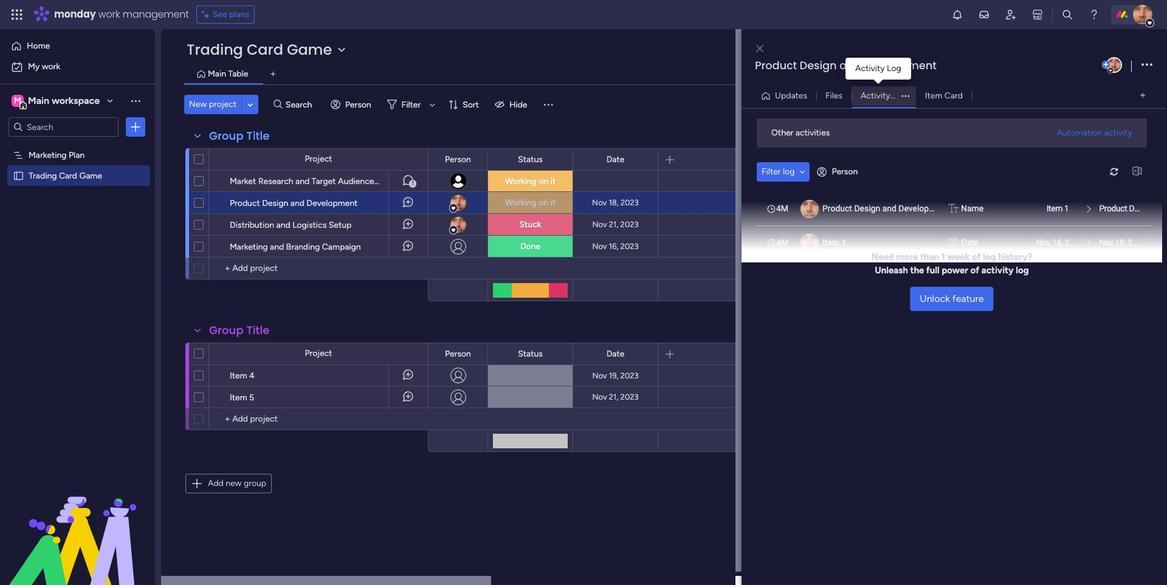 Task type: vqa. For each thing, say whether or not it's contained in the screenshot.
"Working" for Working status
no



Task type: describe. For each thing, give the bounding box(es) containing it.
the
[[910, 265, 924, 276]]

unlock
[[920, 293, 950, 304]]

group for status
[[209, 323, 244, 338]]

design up need
[[854, 203, 880, 213]]

home option
[[7, 36, 148, 56]]

and inside field
[[839, 58, 861, 73]]

2 date field from the top
[[603, 347, 627, 361]]

dapulse addbtn image
[[1102, 61, 1110, 69]]

activities
[[796, 128, 830, 138]]

1 21, from the top
[[609, 220, 618, 229]]

marketing plan
[[29, 150, 85, 160]]

campaign
[[322, 242, 361, 252]]

add view image
[[271, 70, 276, 79]]

2 on from the top
[[539, 198, 548, 208]]

need
[[871, 251, 894, 262]]

v2 search image
[[274, 98, 283, 111]]

power
[[942, 265, 968, 276]]

19,
[[609, 371, 618, 380]]

trading card game button
[[184, 40, 351, 60]]

home link
[[7, 36, 148, 56]]

monday work management
[[54, 7, 189, 21]]

distribution
[[230, 220, 274, 230]]

1 vertical spatial nov 18, 2023
[[1099, 237, 1146, 247]]

select product image
[[11, 9, 23, 21]]

group title for date
[[209, 128, 270, 143]]

search everything image
[[1061, 9, 1073, 21]]

updates button
[[756, 86, 816, 105]]

0 vertical spatial activity
[[855, 63, 885, 74]]

angle down image
[[247, 100, 253, 109]]

0 vertical spatial trading card game
[[187, 40, 332, 60]]

unleash
[[875, 265, 908, 276]]

2 working from the top
[[505, 198, 537, 208]]

new
[[226, 478, 242, 489]]

0 vertical spatial nov 18, 2023
[[592, 198, 639, 207]]

product design and development up need
[[822, 203, 948, 213]]

public board image
[[13, 170, 24, 181]]

log inside button
[[892, 90, 907, 101]]

management
[[123, 7, 189, 21]]

1 vertical spatial game
[[79, 170, 102, 181]]

my work link
[[7, 57, 148, 77]]

5
[[249, 393, 254, 403]]

add new group
[[208, 478, 266, 489]]

monday marketplace image
[[1031, 9, 1044, 21]]

feature
[[952, 293, 984, 304]]

logistics
[[292, 220, 327, 230]]

see
[[213, 9, 227, 19]]

monday
[[54, 7, 96, 21]]

my
[[28, 61, 40, 72]]

audience
[[338, 176, 374, 187]]

plan
[[69, 150, 85, 160]]

log inside button
[[783, 166, 795, 177]]

see plans
[[213, 9, 249, 19]]

2 horizontal spatial options image
[[1141, 57, 1152, 73]]

unlock feature button
[[910, 287, 994, 311]]

main table tab list
[[184, 64, 1143, 84]]

development up setup in the left top of the page
[[307, 198, 358, 208]]

name
[[961, 203, 984, 213]]

sort
[[463, 99, 479, 110]]

new
[[189, 99, 207, 109]]

person field for date
[[442, 347, 474, 361]]

1 button
[[388, 170, 428, 192]]

more
[[896, 251, 918, 262]]

arrow down image
[[425, 97, 440, 112]]

1 working from the top
[[505, 176, 537, 186]]

add new group button
[[185, 474, 272, 494]]

product design and development up distribution and logistics setup
[[230, 198, 358, 208]]

development left dapulse text column image
[[899, 203, 948, 213]]

week
[[947, 251, 970, 262]]

date for 1st the date field from the top of the page
[[606, 154, 624, 164]]

design down research
[[262, 198, 288, 208]]

full
[[926, 265, 939, 276]]

export to excel image
[[1128, 167, 1147, 176]]

new project
[[189, 99, 237, 109]]

2 status field from the top
[[515, 347, 546, 361]]

update feed image
[[978, 9, 990, 21]]

lottie animation image
[[0, 463, 155, 585]]

1 horizontal spatial person button
[[812, 162, 865, 181]]

0 horizontal spatial 16,
[[609, 242, 618, 251]]

my work
[[28, 61, 60, 72]]

1 working on it from the top
[[505, 176, 556, 186]]

status for second 'status' field from the top
[[518, 349, 543, 359]]

than
[[920, 251, 939, 262]]

1 vertical spatial trading
[[29, 170, 57, 181]]

list box containing marketing plan
[[0, 142, 155, 350]]

project
[[209, 99, 237, 109]]

market research and target audience analysis
[[230, 176, 407, 187]]

card for trading card game button
[[247, 40, 283, 60]]

2 nov 21, 2023 from the top
[[592, 393, 639, 402]]

dapulse text column image
[[949, 202, 958, 215]]

distribution and logistics setup
[[230, 220, 351, 230]]

target
[[312, 176, 336, 187]]

0 horizontal spatial person button
[[326, 95, 378, 114]]

design down export to excel icon
[[1129, 203, 1153, 213]]

activity inside button
[[861, 90, 890, 101]]

nov 19, 2023
[[592, 371, 639, 380]]

tab inside main table tab list
[[263, 64, 283, 84]]

4
[[249, 371, 255, 381]]

status for first 'status' field from the top
[[518, 154, 543, 164]]

hide
[[509, 99, 527, 110]]

dapulse date column image
[[949, 236, 957, 249]]

4m for item 1
[[776, 237, 788, 247]]

group title field for status
[[206, 128, 273, 144]]

group title field for date
[[206, 323, 273, 339]]

1 it from the top
[[550, 176, 556, 186]]

automation
[[1057, 127, 1102, 138]]

see plans button
[[196, 5, 255, 24]]

2 + add project text field from the top
[[215, 412, 422, 427]]

other activities
[[771, 128, 830, 138]]

workspace options image
[[129, 95, 142, 107]]

date inside list box
[[961, 237, 978, 247]]

setup
[[329, 220, 351, 230]]

1 inside button
[[411, 180, 414, 187]]

item 4
[[230, 371, 255, 381]]

title for date
[[246, 323, 270, 338]]

title for status
[[246, 128, 270, 143]]

automation activity button
[[1052, 123, 1137, 143]]

card for item card button
[[944, 90, 963, 101]]

Search field
[[283, 96, 319, 113]]

list box containing 4m
[[757, 191, 1167, 259]]

activity inside automation activity button
[[1104, 127, 1132, 138]]

invite members image
[[1005, 9, 1017, 21]]

design inside field
[[800, 58, 837, 73]]

add
[[208, 478, 224, 489]]



Task type: locate. For each thing, give the bounding box(es) containing it.
branding
[[286, 242, 320, 252]]

title up 4 at bottom left
[[246, 323, 270, 338]]

1 vertical spatial group title field
[[206, 323, 273, 339]]

filter left angle down image on the right of page
[[762, 166, 781, 177]]

0 vertical spatial trading
[[187, 40, 243, 60]]

activity right files
[[861, 90, 890, 101]]

0 horizontal spatial card
[[59, 170, 77, 181]]

design up files
[[800, 58, 837, 73]]

1 person field from the top
[[442, 153, 474, 166]]

2 vertical spatial log
[[1016, 265, 1029, 276]]

1 vertical spatial group title
[[209, 323, 270, 338]]

Status field
[[515, 153, 546, 166], [515, 347, 546, 361]]

21,
[[609, 220, 618, 229], [609, 393, 618, 402]]

options image down workspace options icon
[[129, 121, 142, 133]]

1 horizontal spatial game
[[287, 40, 332, 60]]

trading right public board icon
[[29, 170, 57, 181]]

menu image
[[542, 98, 554, 111]]

1 horizontal spatial filter
[[762, 166, 781, 177]]

group down "project"
[[209, 128, 244, 143]]

group title field up item 4
[[206, 323, 273, 339]]

0 vertical spatial log
[[887, 63, 901, 74]]

group up item 4
[[209, 323, 244, 338]]

working
[[505, 176, 537, 186], [505, 198, 537, 208]]

my work option
[[7, 57, 148, 77]]

1 vertical spatial marketing
[[230, 242, 268, 252]]

0 horizontal spatial game
[[79, 170, 102, 181]]

4m for product design and development
[[776, 203, 788, 213]]

updates
[[775, 90, 807, 101]]

0 vertical spatial 21,
[[609, 220, 618, 229]]

options image up add view image
[[1141, 57, 1152, 73]]

lottie animation element
[[0, 463, 155, 585]]

main inside button
[[208, 69, 226, 79]]

1 vertical spatial activity
[[981, 265, 1014, 276]]

0 horizontal spatial list box
[[0, 142, 155, 350]]

filter for filter
[[402, 99, 421, 110]]

files
[[825, 90, 842, 101]]

of right week
[[972, 251, 981, 262]]

0 horizontal spatial trading card game
[[29, 170, 102, 181]]

stuck
[[519, 219, 541, 230]]

1 vertical spatial person field
[[442, 347, 474, 361]]

filter
[[402, 99, 421, 110], [762, 166, 781, 177]]

person button
[[326, 95, 378, 114], [812, 162, 865, 181]]

log
[[783, 166, 795, 177], [983, 251, 996, 262], [1016, 265, 1029, 276]]

1 group title from the top
[[209, 128, 270, 143]]

Person field
[[442, 153, 474, 166], [442, 347, 474, 361]]

0 vertical spatial game
[[287, 40, 332, 60]]

item inside button
[[925, 90, 942, 101]]

add view image
[[1140, 91, 1145, 100]]

2 21, from the top
[[609, 393, 618, 402]]

0 vertical spatial title
[[246, 128, 270, 143]]

automation activity
[[1057, 127, 1132, 138]]

0 horizontal spatial item 1
[[822, 237, 846, 247]]

0 vertical spatial + add project text field
[[215, 261, 422, 276]]

nov 18, 2023
[[592, 198, 639, 207], [1099, 237, 1146, 247]]

1 vertical spatial of
[[970, 265, 979, 276]]

2 group title from the top
[[209, 323, 270, 338]]

1 vertical spatial project
[[305, 348, 332, 359]]

0 vertical spatial it
[[550, 176, 556, 186]]

0 horizontal spatial marketing
[[29, 150, 67, 160]]

marketing for marketing and branding campaign
[[230, 242, 268, 252]]

table
[[228, 69, 248, 79]]

development
[[864, 58, 936, 73], [307, 198, 358, 208], [899, 203, 948, 213]]

product design and
[[1099, 203, 1167, 213]]

0 vertical spatial status field
[[515, 153, 546, 166]]

activity log up 'activity log' button
[[855, 63, 901, 74]]

1 vertical spatial nov 21, 2023
[[592, 393, 639, 402]]

options image
[[1141, 57, 1152, 73], [897, 92, 914, 99], [129, 121, 142, 133]]

activity up 'activity log' button
[[855, 63, 885, 74]]

work right my
[[42, 61, 60, 72]]

2 horizontal spatial card
[[944, 90, 963, 101]]

0 vertical spatial nov 21, 2023
[[592, 220, 639, 229]]

1 horizontal spatial nov 18, 2023
[[1099, 237, 1146, 247]]

1 vertical spatial it
[[550, 198, 556, 208]]

marketing down the distribution
[[230, 242, 268, 252]]

nov
[[592, 198, 607, 207], [592, 220, 607, 229], [1036, 237, 1050, 247], [1099, 237, 1113, 247], [592, 242, 607, 251], [592, 371, 607, 380], [592, 393, 607, 402]]

main table
[[208, 69, 248, 79]]

card down plan
[[59, 170, 77, 181]]

0 vertical spatial options image
[[1141, 57, 1152, 73]]

workspace
[[52, 95, 100, 106]]

group title
[[209, 128, 270, 143], [209, 323, 270, 338]]

main right workspace 'image'
[[28, 95, 49, 106]]

1 + add project text field from the top
[[215, 261, 422, 276]]

2 vertical spatial card
[[59, 170, 77, 181]]

group
[[244, 478, 266, 489]]

1 vertical spatial 4m
[[776, 237, 788, 247]]

1 vertical spatial work
[[42, 61, 60, 72]]

0 vertical spatial log
[[783, 166, 795, 177]]

1 horizontal spatial options image
[[897, 92, 914, 99]]

0 vertical spatial status
[[518, 154, 543, 164]]

options image inside 'activity log' button
[[897, 92, 914, 99]]

0 horizontal spatial 18,
[[609, 198, 619, 207]]

2 4m from the top
[[776, 237, 788, 247]]

main workspace
[[28, 95, 100, 106]]

1 horizontal spatial 16,
[[1052, 237, 1063, 247]]

1 horizontal spatial activity
[[1104, 127, 1132, 138]]

trading up main table
[[187, 40, 243, 60]]

person button right search field
[[326, 95, 378, 114]]

date
[[606, 154, 624, 164], [961, 237, 978, 247], [606, 349, 624, 359]]

1 horizontal spatial 18,
[[1115, 237, 1126, 247]]

1 vertical spatial date
[[961, 237, 978, 247]]

group title down angle down icon
[[209, 128, 270, 143]]

trading card game down marketing plan
[[29, 170, 102, 181]]

filter log
[[762, 166, 795, 177]]

0 vertical spatial 18,
[[609, 198, 619, 207]]

1 horizontal spatial marketing
[[230, 242, 268, 252]]

list box
[[0, 142, 155, 350], [757, 191, 1167, 259]]

of right "power"
[[970, 265, 979, 276]]

1 vertical spatial item 1
[[822, 237, 846, 247]]

project for date
[[305, 154, 332, 164]]

1 status field from the top
[[515, 153, 546, 166]]

1 vertical spatial main
[[28, 95, 49, 106]]

0 vertical spatial activity log
[[855, 63, 901, 74]]

activity log right files
[[861, 90, 907, 101]]

0 vertical spatial activity
[[1104, 127, 1132, 138]]

notifications image
[[951, 9, 963, 21]]

product
[[755, 58, 797, 73], [230, 198, 260, 208], [822, 203, 852, 213], [1099, 203, 1127, 213]]

1 vertical spatial filter
[[762, 166, 781, 177]]

1 vertical spatial person button
[[812, 162, 865, 181]]

0 vertical spatial group title field
[[206, 128, 273, 144]]

close image
[[756, 44, 763, 53]]

1 vertical spatial 18,
[[1115, 237, 1126, 247]]

development up 'activity log' button
[[864, 58, 936, 73]]

item 5
[[230, 393, 254, 403]]

0 vertical spatial project
[[305, 154, 332, 164]]

Group Title field
[[206, 128, 273, 144], [206, 323, 273, 339]]

game down plan
[[79, 170, 102, 181]]

2 vertical spatial options image
[[129, 121, 142, 133]]

1 nov 21, 2023 from the top
[[592, 220, 639, 229]]

filter log button
[[757, 162, 810, 181]]

2 horizontal spatial log
[[1016, 265, 1029, 276]]

log down product design and development field
[[892, 90, 907, 101]]

0 vertical spatial person button
[[326, 95, 378, 114]]

james peterson image
[[1133, 5, 1152, 24]]

product design and development up files
[[755, 58, 936, 73]]

1 horizontal spatial nov 16, 2023
[[1036, 237, 1083, 247]]

0 horizontal spatial activity
[[981, 265, 1014, 276]]

market
[[230, 176, 256, 187]]

card inside button
[[944, 90, 963, 101]]

angle down image
[[800, 167, 805, 176]]

1 vertical spatial working on it
[[505, 198, 556, 208]]

1 vertical spatial status
[[518, 349, 543, 359]]

1 status from the top
[[518, 154, 543, 164]]

1 vertical spatial log
[[983, 251, 996, 262]]

0 horizontal spatial options image
[[129, 121, 142, 133]]

card down product design and development field
[[944, 90, 963, 101]]

game up search field
[[287, 40, 332, 60]]

1 vertical spatial activity
[[861, 90, 890, 101]]

person button right angle down image on the right of page
[[812, 162, 865, 181]]

1 vertical spatial on
[[539, 198, 548, 208]]

1 date field from the top
[[603, 153, 627, 166]]

done
[[520, 241, 540, 252]]

item 1
[[1046, 203, 1069, 213], [822, 237, 846, 247]]

card up add view icon
[[247, 40, 283, 60]]

marketing inside list box
[[29, 150, 67, 160]]

0 vertical spatial of
[[972, 251, 981, 262]]

product design and development
[[755, 58, 936, 73], [230, 198, 358, 208], [822, 203, 948, 213]]

refresh image
[[1104, 167, 1124, 176]]

it
[[550, 176, 556, 186], [550, 198, 556, 208]]

main table button
[[205, 67, 251, 81]]

2 title from the top
[[246, 323, 270, 338]]

1 vertical spatial status field
[[515, 347, 546, 361]]

filter inside button
[[762, 166, 781, 177]]

marketing left plan
[[29, 150, 67, 160]]

1 vertical spatial group
[[209, 323, 244, 338]]

nov 16, 2023
[[1036, 237, 1083, 247], [592, 242, 639, 251]]

activity log button
[[852, 86, 916, 105]]

project for status
[[305, 348, 332, 359]]

filter inside popup button
[[402, 99, 421, 110]]

files button
[[816, 86, 852, 105]]

0 vertical spatial marketing
[[29, 150, 67, 160]]

item card
[[925, 90, 963, 101]]

work right monday
[[98, 7, 120, 21]]

Search in workspace field
[[26, 120, 102, 134]]

log up 'activity log' button
[[887, 63, 901, 74]]

0 vertical spatial group title
[[209, 128, 270, 143]]

need more than 1 week of log history? unleash the full power of activity log
[[871, 251, 1032, 276]]

0 horizontal spatial main
[[28, 95, 49, 106]]

log down history?
[[1016, 265, 1029, 276]]

0 vertical spatial date field
[[603, 153, 627, 166]]

home
[[27, 41, 50, 51]]

2 group from the top
[[209, 323, 244, 338]]

1 horizontal spatial list box
[[757, 191, 1167, 259]]

0 vertical spatial working on it
[[505, 176, 556, 186]]

1 project from the top
[[305, 154, 332, 164]]

item card button
[[916, 86, 972, 105]]

working on it
[[505, 176, 556, 186], [505, 198, 556, 208]]

filter button
[[382, 95, 440, 114]]

options image down product design and development field
[[897, 92, 914, 99]]

main left table
[[208, 69, 226, 79]]

1 vertical spatial options image
[[897, 92, 914, 99]]

on
[[539, 176, 548, 186], [539, 198, 548, 208]]

plans
[[229, 9, 249, 19]]

work for monday
[[98, 7, 120, 21]]

date for first the date field from the bottom of the page
[[606, 349, 624, 359]]

title down angle down icon
[[246, 128, 270, 143]]

2 it from the top
[[550, 198, 556, 208]]

18,
[[609, 198, 619, 207], [1115, 237, 1126, 247]]

title
[[246, 128, 270, 143], [246, 323, 270, 338]]

1 horizontal spatial trading card game
[[187, 40, 332, 60]]

main for main table
[[208, 69, 226, 79]]

0 vertical spatial work
[[98, 7, 120, 21]]

other
[[771, 128, 793, 138]]

activity down history?
[[981, 265, 1014, 276]]

work for my
[[42, 61, 60, 72]]

workspace image
[[12, 94, 24, 108]]

+ Add project text field
[[215, 261, 422, 276], [215, 412, 422, 427]]

2 vertical spatial date
[[606, 349, 624, 359]]

1 inside need more than 1 week of log history? unleash the full power of activity log
[[941, 251, 945, 262]]

tab
[[263, 64, 283, 84]]

0 vertical spatial 4m
[[776, 203, 788, 213]]

1 horizontal spatial item 1
[[1046, 203, 1069, 213]]

Product Design and Development field
[[752, 58, 1100, 74]]

1 vertical spatial title
[[246, 323, 270, 338]]

product inside field
[[755, 58, 797, 73]]

work
[[98, 7, 120, 21], [42, 61, 60, 72]]

option
[[0, 144, 155, 146]]

0 vertical spatial main
[[208, 69, 226, 79]]

marketing and branding campaign
[[230, 242, 361, 252]]

group title field down angle down icon
[[206, 128, 273, 144]]

1 on from the top
[[539, 176, 548, 186]]

new project button
[[184, 95, 241, 114]]

group for date
[[209, 128, 244, 143]]

and
[[839, 58, 861, 73], [295, 176, 309, 187], [290, 198, 304, 208], [882, 203, 896, 213], [1155, 203, 1167, 213], [276, 220, 290, 230], [270, 242, 284, 252]]

activity log inside 'activity log' button
[[861, 90, 907, 101]]

activity right automation
[[1104, 127, 1132, 138]]

1 vertical spatial activity log
[[861, 90, 907, 101]]

0 horizontal spatial nov 16, 2023
[[592, 242, 639, 251]]

sort button
[[443, 95, 486, 114]]

1 vertical spatial date field
[[603, 347, 627, 361]]

1 group title field from the top
[[206, 128, 273, 144]]

product design and development inside field
[[755, 58, 936, 73]]

workspace selection element
[[12, 94, 102, 109]]

analysis
[[376, 176, 407, 187]]

2 working on it from the top
[[505, 198, 556, 208]]

group title up item 4
[[209, 323, 270, 338]]

work inside "option"
[[42, 61, 60, 72]]

filter left arrow down image
[[402, 99, 421, 110]]

1 vertical spatial trading card game
[[29, 170, 102, 181]]

0 horizontal spatial nov 18, 2023
[[592, 198, 639, 207]]

marketing for marketing plan
[[29, 150, 67, 160]]

help image
[[1088, 9, 1100, 21]]

history?
[[998, 251, 1032, 262]]

card
[[247, 40, 283, 60], [944, 90, 963, 101], [59, 170, 77, 181]]

filter for filter log
[[762, 166, 781, 177]]

activity inside need more than 1 week of log history? unleash the full power of activity log
[[981, 265, 1014, 276]]

0 vertical spatial item 1
[[1046, 203, 1069, 213]]

2 status from the top
[[518, 349, 543, 359]]

design
[[800, 58, 837, 73], [262, 198, 288, 208], [854, 203, 880, 213], [1129, 203, 1153, 213]]

1 vertical spatial working
[[505, 198, 537, 208]]

0 vertical spatial filter
[[402, 99, 421, 110]]

1 horizontal spatial card
[[247, 40, 283, 60]]

trading
[[187, 40, 243, 60], [29, 170, 57, 181]]

1 4m from the top
[[776, 203, 788, 213]]

development inside field
[[864, 58, 936, 73]]

trading card game up add view icon
[[187, 40, 332, 60]]

Date field
[[603, 153, 627, 166], [603, 347, 627, 361]]

hide button
[[490, 95, 535, 114]]

1 horizontal spatial log
[[983, 251, 996, 262]]

2 person field from the top
[[442, 347, 474, 361]]

2 project from the top
[[305, 348, 332, 359]]

16,
[[1052, 237, 1063, 247], [609, 242, 618, 251]]

research
[[258, 176, 293, 187]]

1 group from the top
[[209, 128, 244, 143]]

2 group title field from the top
[[206, 323, 273, 339]]

log left angle down image on the right of page
[[783, 166, 795, 177]]

game
[[287, 40, 332, 60], [79, 170, 102, 181]]

activity log
[[855, 63, 901, 74], [861, 90, 907, 101]]

of
[[972, 251, 981, 262], [970, 265, 979, 276]]

0 vertical spatial card
[[247, 40, 283, 60]]

main inside workspace selection element
[[28, 95, 49, 106]]

1 vertical spatial + add project text field
[[215, 412, 422, 427]]

main for main workspace
[[28, 95, 49, 106]]

m
[[14, 95, 21, 106]]

person field for status
[[442, 153, 474, 166]]

unlock feature
[[920, 293, 984, 304]]

1 title from the top
[[246, 128, 270, 143]]

log left history?
[[983, 251, 996, 262]]

4m
[[776, 203, 788, 213], [776, 237, 788, 247]]

0 vertical spatial person field
[[442, 153, 474, 166]]

group title for status
[[209, 323, 270, 338]]



